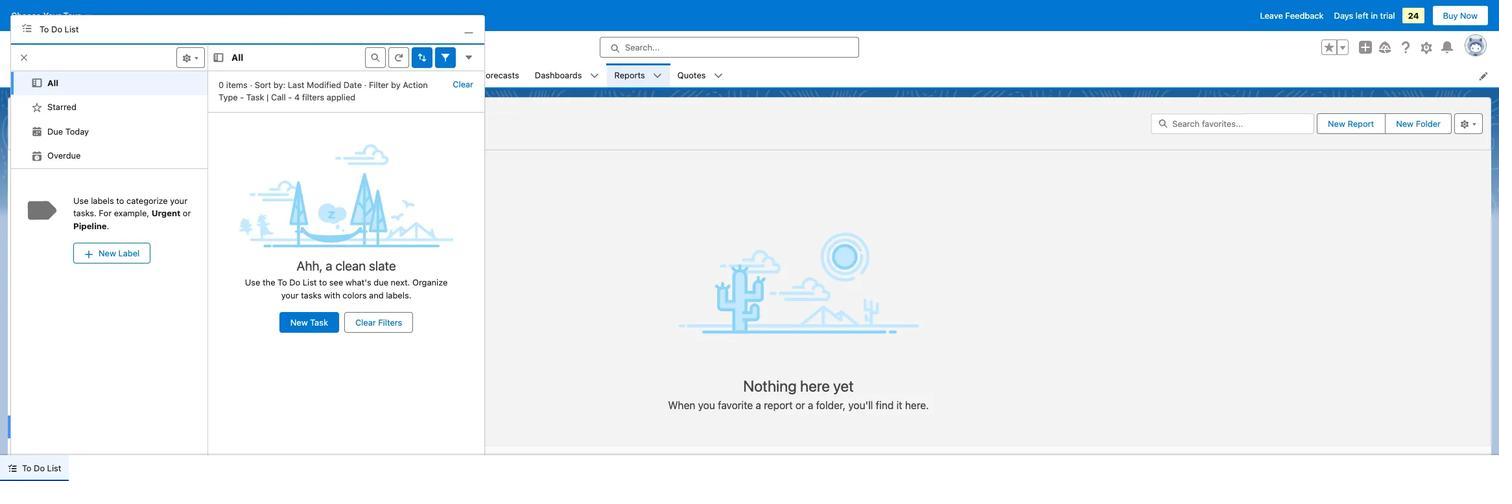 Task type: describe. For each thing, give the bounding box(es) containing it.
modified
[[307, 79, 341, 90]]

public
[[29, 250, 53, 260]]

new for new folder
[[1396, 119, 1414, 129]]

quotes list item
[[670, 64, 731, 88]]

leave feedback
[[1261, 10, 1324, 21]]

today
[[65, 126, 89, 137]]

accounts link
[[182, 64, 235, 88]]

new label
[[99, 248, 140, 259]]

ahh,
[[297, 259, 323, 274]]

reports list item
[[607, 64, 670, 88]]

text default image inside dashboards list item
[[590, 72, 599, 81]]

use labels to categorize your tasks. for example,
[[73, 196, 187, 219]]

buy now button
[[1432, 5, 1489, 26]]

search... button
[[600, 37, 859, 58]]

pipeline
[[73, 221, 107, 231]]

reports down "private reports"
[[55, 250, 86, 260]]

nothing here yet when you favorite a report or a folder, you'll find it here.
[[668, 377, 929, 412]]

text default image inside quotes list item
[[714, 72, 723, 81]]

nothing
[[743, 377, 797, 395]]

labels.
[[386, 290, 411, 301]]

text default image for due today
[[32, 127, 42, 137]]

|
[[267, 92, 269, 103]]

calendar
[[413, 70, 449, 80]]

.
[[107, 221, 109, 231]]

leads link
[[126, 64, 165, 88]]

search...
[[625, 42, 660, 53]]

what's
[[346, 278, 371, 288]]

all inside reports all favorites 0 items
[[16, 114, 30, 129]]

reports down tasks.
[[58, 225, 89, 236]]

here
[[800, 377, 830, 395]]

sub page element
[[11, 71, 208, 264]]

use inside ahh, a clean slate use the to do list to see what's due next. organize your tasks with colors and labels.
[[245, 278, 260, 288]]

choose your tour
[[11, 10, 81, 21]]

created by me
[[29, 201, 86, 211]]

ahh, a clean slate use the to do list to see what's due next. organize your tasks with colors and labels.
[[245, 259, 448, 301]]

last
[[288, 79, 305, 90]]

contacts link
[[251, 64, 302, 88]]

new folder
[[1396, 119, 1441, 129]]

categorize
[[126, 196, 168, 206]]

all link
[[11, 71, 208, 95]]

reports all favorites 0 items
[[16, 102, 84, 143]]

clear for clear filters
[[355, 318, 376, 328]]

opportunities link
[[319, 64, 389, 88]]

me
[[74, 201, 86, 211]]

use inside use labels to categorize your tasks. for example,
[[73, 196, 89, 206]]

label
[[118, 248, 140, 259]]

text default image inside starred link
[[32, 102, 42, 113]]

trial
[[1380, 10, 1395, 21]]

folder
[[1416, 119, 1441, 129]]

your
[[43, 10, 61, 21]]

quotes
[[678, 70, 706, 80]]

feedback
[[1286, 10, 1324, 21]]

colors
[[343, 290, 367, 301]]

new for new label
[[99, 248, 116, 259]]

tour
[[63, 10, 81, 21]]

opportunities
[[327, 70, 381, 80]]

0 vertical spatial to
[[40, 24, 49, 34]]

text default image inside reports list item
[[653, 72, 662, 81]]

created
[[29, 201, 60, 211]]

it
[[897, 400, 903, 412]]

1 vertical spatial by
[[62, 201, 72, 211]]

0 inside reports all favorites 0 items
[[16, 133, 21, 143]]

when
[[668, 400, 696, 412]]

1 horizontal spatial a
[[756, 400, 761, 412]]

action
[[403, 79, 428, 90]]

1 - from the left
[[240, 92, 244, 103]]

and
[[369, 290, 384, 301]]

list inside ahh, a clean slate use the to do list to see what's due next. organize your tasks with colors and labels.
[[303, 278, 317, 288]]

buy now
[[1443, 10, 1478, 21]]

organize
[[412, 278, 448, 288]]

0 inside 0 items · sort by: last modified date · filter by action type - task | call - 4 filters applied
[[219, 79, 224, 90]]

you'll
[[849, 400, 873, 412]]

example,
[[114, 208, 149, 219]]

filters
[[378, 318, 402, 328]]

report
[[764, 400, 793, 412]]

starred link
[[11, 95, 208, 120]]

choose
[[11, 10, 41, 21]]

to inside use labels to categorize your tasks. for example,
[[116, 196, 124, 206]]

reports inside list item
[[615, 70, 645, 80]]

items inside 0 items · sort by: last modified date · filter by action type - task | call - 4 filters applied
[[226, 79, 248, 90]]

2 - from the left
[[288, 92, 292, 103]]

favorites
[[33, 114, 84, 129]]

see
[[329, 278, 343, 288]]

calendar link
[[406, 64, 456, 88]]

leads list item
[[126, 64, 182, 88]]

folder,
[[816, 400, 846, 412]]

text default image inside to do list button
[[8, 465, 17, 474]]

reports inside reports all favorites 0 items
[[16, 102, 47, 112]]

left
[[1356, 10, 1369, 21]]

new report
[[1328, 119, 1374, 129]]

leave
[[1261, 10, 1283, 21]]

to inside button
[[22, 464, 31, 474]]

you
[[698, 400, 715, 412]]

sales
[[44, 68, 72, 82]]

favorite
[[718, 400, 753, 412]]

contacts
[[259, 70, 295, 80]]

type
[[219, 92, 238, 103]]

here.
[[905, 400, 929, 412]]

to do list button
[[0, 456, 69, 482]]

overdue
[[47, 151, 81, 161]]

2 · from the left
[[364, 79, 367, 90]]

1 · from the left
[[250, 79, 252, 90]]

task inside 0 items · sort by: last modified date · filter by action type - task | call - 4 filters applied
[[246, 92, 264, 103]]

all inside all link
[[47, 78, 58, 88]]

list inside to do list dialog
[[11, 71, 208, 168]]

new folder button
[[1385, 113, 1452, 134]]

overdue link
[[11, 144, 208, 168]]

created by me link
[[8, 195, 105, 219]]

accounts list item
[[182, 64, 251, 88]]

to do list inside button
[[22, 464, 61, 474]]

clear button
[[452, 74, 474, 94]]

or inside urgent or pipeline .
[[183, 208, 191, 219]]



Task type: locate. For each thing, give the bounding box(es) containing it.
- left 4
[[288, 92, 292, 103]]

2 vertical spatial all
[[16, 114, 30, 129]]

0 items · sort by: last modified date · filter by action type - task | call - 4 filters applied
[[219, 79, 428, 103]]

new down tasks
[[290, 318, 308, 328]]

text default image inside the due today link
[[32, 127, 42, 137]]

new task
[[290, 318, 328, 328]]

or right report
[[796, 400, 805, 412]]

all
[[232, 52, 243, 63], [47, 78, 58, 88], [16, 114, 30, 129]]

clear right calendar
[[453, 79, 473, 89]]

1 vertical spatial use
[[245, 278, 260, 288]]

0 horizontal spatial all
[[16, 114, 30, 129]]

your up urgent on the left of the page
[[170, 196, 187, 206]]

1 vertical spatial your
[[281, 290, 299, 301]]

to do list dialog
[[10, 15, 485, 456]]

0 horizontal spatial your
[[170, 196, 187, 206]]

days
[[1334, 10, 1354, 21]]

new inside 'button'
[[290, 318, 308, 328]]

text default image inside overdue link
[[32, 151, 42, 161]]

dashboards list item
[[527, 64, 607, 88]]

0 horizontal spatial list
[[47, 464, 61, 474]]

to up example,
[[116, 196, 124, 206]]

urgent or pipeline .
[[73, 208, 191, 231]]

·
[[250, 79, 252, 90], [364, 79, 367, 90]]

1 horizontal spatial do
[[51, 24, 62, 34]]

new for new report
[[1328, 119, 1346, 129]]

forecasts link
[[473, 64, 527, 88]]

0 horizontal spatial use
[[73, 196, 89, 206]]

1 vertical spatial task
[[310, 318, 328, 328]]

0 horizontal spatial ·
[[250, 79, 252, 90]]

4
[[294, 92, 300, 103]]

text default image left due on the left top of page
[[32, 127, 42, 137]]

1 horizontal spatial ·
[[364, 79, 367, 90]]

for
[[99, 208, 112, 219]]

0 left due on the left top of page
[[16, 133, 21, 143]]

1 vertical spatial 0
[[16, 133, 21, 143]]

new left folder
[[1396, 119, 1414, 129]]

reports down search... at the top left of the page
[[615, 70, 645, 80]]

due today link
[[11, 120, 208, 144]]

1 horizontal spatial list
[[65, 24, 79, 34]]

text default image for all
[[32, 78, 42, 88]]

2 horizontal spatial a
[[808, 400, 814, 412]]

items inside reports all favorites 0 items
[[23, 133, 43, 143]]

24
[[1408, 10, 1419, 21]]

0 horizontal spatial to
[[22, 464, 31, 474]]

reports link
[[607, 64, 653, 88]]

by
[[391, 79, 401, 90], [62, 201, 72, 211]]

0 horizontal spatial -
[[240, 92, 244, 103]]

0 horizontal spatial 0
[[16, 133, 21, 143]]

list containing home
[[88, 64, 1499, 88]]

public reports
[[29, 250, 86, 260]]

1 vertical spatial clear
[[355, 318, 376, 328]]

list
[[65, 24, 79, 34], [303, 278, 317, 288], [47, 464, 61, 474]]

0 vertical spatial your
[[170, 196, 187, 206]]

to do list
[[40, 24, 79, 34], [22, 464, 61, 474]]

0 horizontal spatial do
[[34, 464, 45, 474]]

sort
[[255, 79, 271, 90]]

starred
[[47, 102, 76, 112]]

1 vertical spatial to
[[319, 278, 327, 288]]

0 vertical spatial clear
[[453, 79, 473, 89]]

1 horizontal spatial to
[[40, 24, 49, 34]]

clear
[[453, 79, 473, 89], [355, 318, 376, 328]]

report
[[1348, 119, 1374, 129]]

1 vertical spatial or
[[796, 400, 805, 412]]

0 horizontal spatial or
[[183, 208, 191, 219]]

all up 'accounts' list item
[[232, 52, 243, 63]]

list inside button
[[47, 464, 61, 474]]

your inside use labels to categorize your tasks. for example,
[[170, 196, 187, 206]]

dashboards
[[535, 70, 582, 80]]

use up tasks.
[[73, 196, 89, 206]]

forecasts
[[481, 70, 519, 80]]

1 horizontal spatial task
[[310, 318, 328, 328]]

0 vertical spatial or
[[183, 208, 191, 219]]

or
[[183, 208, 191, 219], [796, 400, 805, 412]]

private reports link
[[8, 219, 105, 243]]

quotes link
[[670, 64, 714, 88]]

new for new task
[[290, 318, 308, 328]]

0 up "type"
[[219, 79, 224, 90]]

filters
[[302, 92, 324, 103]]

1 horizontal spatial or
[[796, 400, 805, 412]]

1 horizontal spatial your
[[281, 290, 299, 301]]

slate
[[369, 259, 396, 274]]

0 vertical spatial to
[[116, 196, 124, 206]]

0 vertical spatial do
[[51, 24, 62, 34]]

new inside "button"
[[1328, 119, 1346, 129]]

1 horizontal spatial clear
[[453, 79, 473, 89]]

to left see
[[319, 278, 327, 288]]

home link
[[88, 64, 126, 88]]

a inside ahh, a clean slate use the to do list to see what's due next. organize your tasks with colors and labels.
[[326, 259, 332, 274]]

1 horizontal spatial by
[[391, 79, 401, 90]]

reports down due on the left top of page
[[23, 155, 64, 165]]

1 vertical spatial to do list
[[22, 464, 61, 474]]

task left |
[[246, 92, 264, 103]]

text default image down search... at the top left of the page
[[653, 72, 662, 81]]

items left due on the left top of page
[[23, 133, 43, 143]]

2 horizontal spatial do
[[289, 278, 300, 288]]

2 horizontal spatial all
[[232, 52, 243, 63]]

text default image right quotes
[[714, 72, 723, 81]]

due
[[374, 278, 389, 288]]

0 horizontal spatial a
[[326, 259, 332, 274]]

1 horizontal spatial use
[[245, 278, 260, 288]]

0 horizontal spatial by
[[62, 201, 72, 211]]

urgent
[[152, 208, 181, 219]]

1 vertical spatial all
[[47, 78, 58, 88]]

by:
[[274, 79, 286, 90]]

0 vertical spatial to do list
[[40, 24, 79, 34]]

0 vertical spatial use
[[73, 196, 89, 206]]

0 vertical spatial list
[[65, 24, 79, 34]]

0 vertical spatial by
[[391, 79, 401, 90]]

clear left filters
[[355, 318, 376, 328]]

find
[[876, 400, 894, 412]]

a left report
[[756, 400, 761, 412]]

list
[[88, 64, 1499, 88], [11, 71, 208, 168]]

to inside ahh, a clean slate use the to do list to see what's due next. organize your tasks with colors and labels.
[[319, 278, 327, 288]]

public reports link
[[8, 243, 105, 268]]

1 horizontal spatial 0
[[219, 79, 224, 90]]

leads
[[134, 70, 158, 80]]

task inside 'button'
[[310, 318, 328, 328]]

accounts
[[190, 70, 227, 80]]

choose your tour button
[[10, 5, 93, 26]]

group
[[1322, 40, 1349, 55]]

use left the
[[245, 278, 260, 288]]

0 vertical spatial 0
[[219, 79, 224, 90]]

1 vertical spatial to
[[278, 278, 287, 288]]

- right "type"
[[240, 92, 244, 103]]

new report button
[[1318, 114, 1385, 133]]

clear inside button
[[355, 318, 376, 328]]

with
[[324, 290, 340, 301]]

0
[[219, 79, 224, 90], [16, 133, 21, 143]]

1 horizontal spatial all
[[47, 78, 58, 88]]

text default image inside all link
[[32, 78, 42, 88]]

1 vertical spatial items
[[23, 133, 43, 143]]

labels
[[91, 196, 114, 206]]

call
[[271, 92, 286, 103]]

0 horizontal spatial to
[[116, 196, 124, 206]]

clear inside button
[[453, 79, 473, 89]]

Search favorites... text field
[[1151, 113, 1315, 134]]

to
[[116, 196, 124, 206], [319, 278, 327, 288]]

do inside button
[[34, 464, 45, 474]]

0 horizontal spatial task
[[246, 92, 264, 103]]

list containing all
[[11, 71, 208, 168]]

task
[[246, 92, 264, 103], [310, 318, 328, 328]]

0 vertical spatial items
[[226, 79, 248, 90]]

new left label
[[99, 248, 116, 259]]

· right date
[[364, 79, 367, 90]]

date
[[344, 79, 362, 90]]

or inside nothing here yet when you favorite a report or a folder, you'll find it here.
[[796, 400, 805, 412]]

calendar list item
[[406, 64, 473, 88]]

do inside ahh, a clean slate use the to do list to see what's due next. organize your tasks with colors and labels.
[[289, 278, 300, 288]]

by left me at the left top
[[62, 201, 72, 211]]

2 vertical spatial list
[[47, 464, 61, 474]]

2 vertical spatial do
[[34, 464, 45, 474]]

to inside ahh, a clean slate use the to do list to see what's due next. organize your tasks with colors and labels.
[[278, 278, 287, 288]]

1 vertical spatial list
[[303, 278, 317, 288]]

your inside ahh, a clean slate use the to do list to see what's due next. organize your tasks with colors and labels.
[[281, 290, 299, 301]]

to do list inside dialog
[[40, 24, 79, 34]]

in
[[1371, 10, 1378, 21]]

text default image
[[653, 72, 662, 81], [714, 72, 723, 81], [32, 78, 42, 88], [32, 127, 42, 137], [32, 151, 42, 161]]

new left report
[[1328, 119, 1346, 129]]

text default image for overdue
[[32, 151, 42, 161]]

private reports
[[29, 225, 89, 236]]

0 horizontal spatial items
[[23, 133, 43, 143]]

due today
[[47, 126, 89, 137]]

0 vertical spatial task
[[246, 92, 264, 103]]

clear filters
[[355, 318, 402, 328]]

0 vertical spatial all
[[232, 52, 243, 63]]

clear filters button
[[344, 313, 413, 334]]

opportunities list item
[[319, 64, 406, 88]]

reports left starred
[[16, 102, 47, 112]]

new inside button
[[99, 248, 116, 259]]

task down tasks
[[310, 318, 328, 328]]

2 horizontal spatial list
[[303, 278, 317, 288]]

reports
[[615, 70, 645, 80], [16, 102, 47, 112], [23, 155, 64, 165], [58, 225, 89, 236], [55, 250, 86, 260]]

a down 'here'
[[808, 400, 814, 412]]

filter
[[369, 79, 389, 90]]

private
[[29, 225, 56, 236]]

1 vertical spatial do
[[289, 278, 300, 288]]

2 horizontal spatial to
[[278, 278, 287, 288]]

due
[[47, 126, 63, 137]]

items up "type"
[[226, 79, 248, 90]]

now
[[1461, 10, 1478, 21]]

your
[[170, 196, 187, 206], [281, 290, 299, 301]]

tasks.
[[73, 208, 96, 219]]

new label button
[[73, 243, 151, 264]]

a up see
[[326, 259, 332, 274]]

new inside button
[[1396, 119, 1414, 129]]

or right urgent on the left of the page
[[183, 208, 191, 219]]

2 vertical spatial to
[[22, 464, 31, 474]]

1 horizontal spatial items
[[226, 79, 248, 90]]

yet
[[833, 377, 854, 395]]

days left in trial
[[1334, 10, 1395, 21]]

1 horizontal spatial to
[[319, 278, 327, 288]]

all left due on the left top of page
[[16, 114, 30, 129]]

by right the filter
[[391, 79, 401, 90]]

all up starred
[[47, 78, 58, 88]]

0 horizontal spatial clear
[[355, 318, 376, 328]]

text default image left overdue
[[32, 151, 42, 161]]

contacts list item
[[251, 64, 319, 88]]

· left sort
[[250, 79, 252, 90]]

text default image
[[21, 22, 32, 33], [213, 52, 224, 63], [590, 72, 599, 81], [32, 102, 42, 113], [8, 465, 17, 474]]

your left tasks
[[281, 290, 299, 301]]

by inside 0 items · sort by: last modified date · filter by action type - task | call - 4 filters applied
[[391, 79, 401, 90]]

text default image left sales
[[32, 78, 42, 88]]

clear for clear
[[453, 79, 473, 89]]

1 horizontal spatial -
[[288, 92, 292, 103]]



Task type: vqa. For each thing, say whether or not it's contained in the screenshot.
(Sample) inside the $52,500.00 Global Media (Sample) 11/3/2023
no



